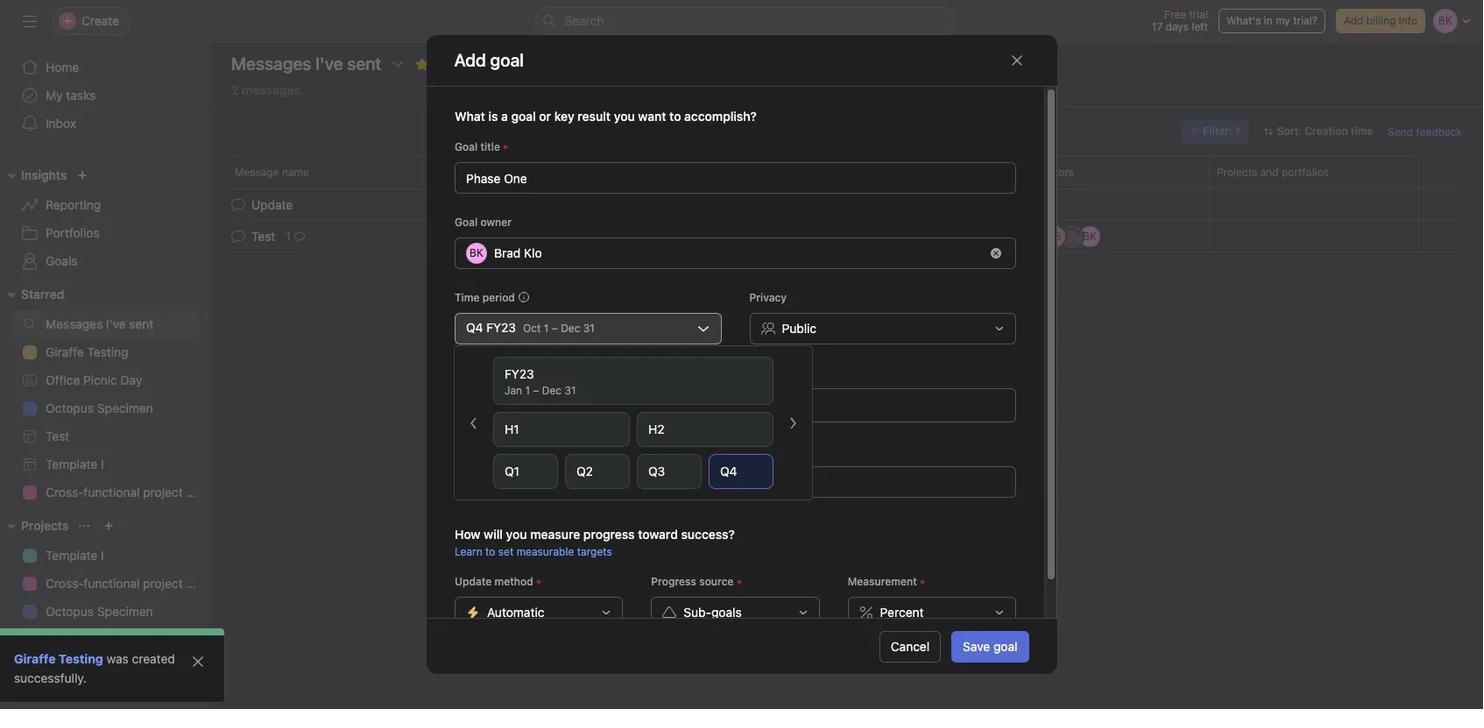 Task type: describe. For each thing, give the bounding box(es) containing it.
invite button
[[17, 671, 92, 702]]

q4 fy23 oct 1 – dec 31
[[466, 320, 595, 335]]

free trial 17 days left
[[1152, 8, 1209, 33]]

free
[[1165, 8, 1187, 21]]

days
[[1166, 20, 1189, 33]]

goal for goal owner
[[454, 216, 477, 229]]

0 vertical spatial giraffe testing link
[[11, 338, 200, 366]]

project for 2nd cross-functional project plan link from the top of the page
[[143, 576, 183, 591]]

how will you measure progress toward success? learn to set measurable targets
[[454, 527, 735, 559]]

i've sent
[[316, 53, 382, 74]]

octopus specimen for 2nd octopus specimen link from the top
[[46, 604, 153, 619]]

trial?
[[1294, 14, 1318, 27]]

save goal
[[963, 639, 1018, 653]]

0 vertical spatial fy23
[[486, 320, 516, 335]]

template i link inside starred element
[[11, 451, 200, 479]]

giraffe inside starred element
[[46, 344, 84, 359]]

sub-goals
[[684, 605, 742, 620]]

goal for save goal
[[994, 639, 1018, 653]]

1 octopus specimen link from the top
[[11, 394, 200, 422]]

home link
[[11, 53, 200, 82]]

trial
[[1190, 8, 1209, 21]]

name
[[282, 166, 309, 179]]

how
[[454, 527, 480, 542]]

test for conversation name for test cell
[[252, 229, 275, 244]]

brad
[[494, 246, 520, 261]]

my tasks
[[46, 88, 96, 103]]

1 inside q4 fy23 oct 1 – dec 31
[[544, 322, 549, 335]]

– inside fy23 jan 1 – dec 31
[[533, 384, 539, 397]]

template inside projects element
[[46, 548, 98, 563]]

update method
[[454, 575, 533, 588]]

required image for source
[[734, 577, 744, 588]]

tasks
[[66, 88, 96, 103]]

next year image
[[786, 416, 800, 430]]

starred element
[[0, 279, 210, 510]]

h1
[[505, 422, 519, 437]]

privacy
[[749, 291, 787, 304]]

day
[[121, 373, 142, 387]]

percent
[[880, 605, 924, 620]]

portfolios
[[46, 225, 100, 240]]

template i for template i "link" in the projects element
[[46, 548, 104, 563]]

left
[[1192, 20, 1209, 33]]

required image for title
[[500, 142, 511, 153]]

measurable
[[516, 546, 574, 559]]

insights element
[[0, 160, 210, 279]]

octopus specimen for 1st octopus specimen link
[[46, 401, 153, 415]]

filter: 1
[[1204, 124, 1241, 138]]

goal for parent goal
[[490, 445, 512, 458]]

cross-functional project plan for second cross-functional project plan link from the bottom
[[46, 485, 210, 500]]

required image for percent
[[917, 577, 928, 588]]

set
[[498, 546, 513, 559]]

0 vertical spatial you
[[614, 109, 635, 124]]

projects and portfolios
[[1217, 166, 1330, 179]]

goals
[[711, 605, 742, 620]]

collaborators
[[1008, 166, 1075, 179]]

progress source
[[651, 575, 734, 588]]

was created successfully.
[[14, 651, 175, 685]]

1 inside fy23 jan 1 – dec 31
[[525, 384, 530, 397]]

send
[[1389, 125, 1414, 138]]

projects for projects
[[21, 518, 69, 533]]

office picnic day
[[46, 373, 142, 387]]

what's in my trial? button
[[1219, 9, 1326, 33]]

template i link inside projects element
[[11, 542, 200, 570]]

update for update
[[252, 197, 293, 212]]

time
[[454, 291, 479, 304]]

update row
[[210, 187, 1484, 222]]

portfolios
[[1282, 166, 1330, 179]]

billing
[[1367, 14, 1397, 27]]

required image for automatic
[[533, 577, 544, 588]]

you inside how will you measure progress toward success? learn to set measurable targets
[[506, 527, 527, 542]]

template i for template i "link" inside starred element
[[46, 457, 104, 472]]

test for test link
[[46, 429, 69, 444]]

search
[[565, 13, 604, 28]]

q4 for q4 fy23 oct 1 – dec 31
[[466, 320, 483, 335]]

task link
[[11, 654, 200, 682]]

message name
[[235, 166, 309, 179]]

projects element
[[0, 510, 210, 709]]

filter: 1 button
[[1182, 119, 1249, 144]]

31 inside fy23 jan 1 – dec 31
[[565, 384, 576, 397]]

progress
[[583, 527, 635, 542]]

1 button
[[282, 227, 308, 245]]

public
[[782, 321, 817, 336]]

q1
[[505, 464, 520, 479]]

home
[[46, 60, 79, 75]]

update for update method
[[454, 575, 492, 588]]

cross-functional project plan for 2nd cross-functional project plan link from the top of the page
[[46, 576, 210, 591]]

or
[[539, 109, 551, 124]]

– inside q4 fy23 oct 1 – dec 31
[[552, 322, 558, 335]]

close image
[[191, 655, 205, 669]]

what's
[[1227, 14, 1262, 27]]

parent goal
[[454, 445, 512, 458]]

1 cross-functional project plan link from the top
[[11, 479, 210, 507]]

conversation name for test cell
[[210, 220, 1000, 252]]

save
[[963, 639, 991, 653]]

owner
[[480, 216, 512, 229]]

marketing dashboards link
[[11, 626, 200, 654]]

time period
[[454, 291, 515, 304]]

targets
[[577, 546, 612, 559]]

is
[[488, 109, 498, 124]]

17
[[1152, 20, 1163, 33]]

my tasks link
[[11, 82, 200, 110]]

klo
[[524, 246, 542, 261]]

functional for 2nd cross-functional project plan link from the top of the page
[[84, 576, 140, 591]]

q4 for q4
[[720, 464, 738, 479]]

members
[[454, 367, 502, 380]]

1 inside conversation name for test cell
[[286, 229, 291, 242]]

what's in my trial?
[[1227, 14, 1318, 27]]

1 vertical spatial testing
[[59, 651, 103, 666]]

2 messages button
[[231, 82, 301, 106]]

remove from starred image
[[415, 57, 429, 71]]

picnic
[[83, 373, 117, 387]]

goal for goal title
[[454, 141, 477, 154]]

fy23 inside fy23 jan 1 – dec 31
[[505, 366, 534, 381]]

add billing info
[[1345, 14, 1418, 27]]

marketing dashboards
[[46, 632, 172, 647]]

my
[[1276, 14, 1291, 27]]

add goal
[[454, 50, 524, 70]]

q3
[[649, 464, 666, 479]]

Name or email text field
[[466, 395, 561, 416]]

what is a goal or key result you want to accomplish?
[[454, 109, 757, 124]]

goals link
[[11, 247, 200, 275]]

conversation name for update cell
[[210, 188, 1000, 221]]



Task type: locate. For each thing, give the bounding box(es) containing it.
giraffe testing up office picnic day
[[46, 344, 128, 359]]

template i link down the office picnic day "link"
[[11, 451, 200, 479]]

required image
[[500, 142, 511, 153], [734, 577, 744, 588]]

row containing message name
[[210, 156, 1484, 188]]

cross-functional project plan down test link
[[46, 485, 210, 500]]

projects inside 'dropdown button'
[[21, 518, 69, 533]]

you left want
[[614, 109, 635, 124]]

functional up marketing dashboards
[[84, 576, 140, 591]]

31 right jan
[[565, 384, 576, 397]]

template i link down projects 'dropdown button'
[[11, 542, 200, 570]]

template i down projects 'dropdown button'
[[46, 548, 104, 563]]

template down test link
[[46, 457, 98, 472]]

q4 down time
[[466, 320, 483, 335]]

octopus inside starred element
[[46, 401, 94, 415]]

messages i've sent link
[[11, 310, 200, 338]]

2 messages
[[231, 82, 301, 97]]

automatic button
[[454, 597, 623, 629]]

starred button
[[0, 284, 64, 305]]

messages left i've
[[46, 316, 103, 331]]

cross-functional project plan link up marketing dashboards
[[11, 570, 210, 598]]

cross-functional project plan inside projects element
[[46, 576, 210, 591]]

0 vertical spatial update
[[252, 197, 293, 212]]

template i down test link
[[46, 457, 104, 472]]

plan
[[186, 485, 210, 500], [186, 576, 210, 591]]

1 vertical spatial octopus specimen
[[46, 604, 153, 619]]

1 required image from the left
[[533, 577, 544, 588]]

goal left owner on the top
[[454, 216, 477, 229]]

cross- inside starred element
[[46, 485, 84, 500]]

required image
[[533, 577, 544, 588], [917, 577, 928, 588]]

previous year image
[[467, 416, 481, 430]]

test
[[252, 229, 275, 244], [46, 429, 69, 444]]

tree grid
[[210, 187, 1484, 254]]

0 vertical spatial testing
[[87, 344, 128, 359]]

search list box
[[535, 7, 956, 35]]

2 project from the top
[[143, 576, 183, 591]]

cross- up projects 'dropdown button'
[[46, 485, 84, 500]]

project up 'dashboards' at the bottom
[[143, 576, 183, 591]]

1 vertical spatial giraffe testing link
[[14, 651, 103, 666]]

goal right save
[[994, 639, 1018, 653]]

0 vertical spatial projects
[[1217, 166, 1258, 179]]

invite
[[49, 678, 81, 693]]

giraffe testing up successfully. at bottom left
[[14, 651, 103, 666]]

update down message name at the top of page
[[252, 197, 293, 212]]

reporting link
[[11, 191, 200, 219]]

search button
[[535, 7, 956, 35]]

1 template from the top
[[46, 457, 98, 472]]

1 horizontal spatial projects
[[1217, 166, 1258, 179]]

will
[[484, 527, 503, 542]]

0 vertical spatial template
[[46, 457, 98, 472]]

dec right oct
[[561, 322, 580, 335]]

0 horizontal spatial –
[[533, 384, 539, 397]]

0 vertical spatial required image
[[500, 142, 511, 153]]

messages up messages
[[231, 53, 311, 74]]

plan for second cross-functional project plan link from the bottom
[[186, 485, 210, 500]]

bk
[[469, 247, 483, 260]]

1 horizontal spatial required image
[[734, 577, 744, 588]]

1 horizontal spatial –
[[552, 322, 558, 335]]

1 horizontal spatial you
[[614, 109, 635, 124]]

project inside starred element
[[143, 485, 183, 500]]

cross-functional project plan inside starred element
[[46, 485, 210, 500]]

giraffe testing inside starred element
[[46, 344, 128, 359]]

giraffe up successfully. at bottom left
[[14, 651, 56, 666]]

1 vertical spatial cross-functional project plan link
[[11, 570, 210, 598]]

1 vertical spatial required image
[[734, 577, 744, 588]]

feedback
[[1417, 125, 1463, 138]]

specimen inside starred element
[[97, 401, 153, 415]]

1 vertical spatial goal
[[454, 216, 477, 229]]

giraffe up office
[[46, 344, 84, 359]]

0 horizontal spatial 31
[[565, 384, 576, 397]]

1 vertical spatial 31
[[565, 384, 576, 397]]

specimen down day
[[97, 401, 153, 415]]

test link
[[11, 422, 200, 451]]

plan inside starred element
[[186, 485, 210, 500]]

2 functional from the top
[[84, 576, 140, 591]]

1 down name
[[286, 229, 291, 242]]

messages
[[231, 53, 311, 74], [46, 316, 103, 331]]

giraffe testing link up successfully. at bottom left
[[14, 651, 103, 666]]

0 vertical spatial messages
[[231, 53, 311, 74]]

specimen inside projects element
[[97, 604, 153, 619]]

required image up the sub-goals dropdown button
[[734, 577, 744, 588]]

1 vertical spatial update
[[454, 575, 492, 588]]

testing down messages i've sent link
[[87, 344, 128, 359]]

plan for 2nd cross-functional project plan link from the top of the page
[[186, 576, 210, 591]]

hide sidebar image
[[23, 14, 37, 28]]

1 vertical spatial functional
[[84, 576, 140, 591]]

method
[[494, 575, 533, 588]]

source
[[699, 575, 734, 588]]

1 specimen from the top
[[97, 401, 153, 415]]

info
[[1400, 14, 1418, 27]]

octopus
[[46, 401, 94, 415], [46, 604, 94, 619]]

1 cross-functional project plan from the top
[[46, 485, 210, 500]]

i up marketing dashboards
[[101, 548, 104, 563]]

remove image
[[991, 248, 1001, 259]]

2 octopus specimen from the top
[[46, 604, 153, 619]]

2
[[231, 82, 239, 97]]

1 vertical spatial i
[[101, 548, 104, 563]]

0 horizontal spatial you
[[506, 527, 527, 542]]

octopus specimen up 'marketing dashboards' "link"
[[46, 604, 153, 619]]

31 inside q4 fy23 oct 1 – dec 31
[[583, 322, 595, 335]]

1 goal from the top
[[454, 141, 477, 154]]

key
[[554, 109, 574, 124]]

goal up q1
[[490, 445, 512, 458]]

testing inside giraffe testing link
[[87, 344, 128, 359]]

dec inside q4 fy23 oct 1 – dec 31
[[561, 322, 580, 335]]

octopus specimen link up marketing dashboards
[[11, 598, 200, 626]]

title
[[480, 141, 500, 154]]

specimen
[[97, 401, 153, 415], [97, 604, 153, 619]]

0 vertical spatial cross-
[[46, 485, 84, 500]]

– right oct
[[552, 322, 558, 335]]

1 vertical spatial cross-functional project plan
[[46, 576, 210, 591]]

template i inside starred element
[[46, 457, 104, 472]]

octopus down office
[[46, 401, 94, 415]]

test left 1 button
[[252, 229, 275, 244]]

1 vertical spatial octopus specimen link
[[11, 598, 200, 626]]

1 template i from the top
[[46, 457, 104, 472]]

2 octopus specimen link from the top
[[11, 598, 200, 626]]

octopus specimen down picnic
[[46, 401, 153, 415]]

1 template i link from the top
[[11, 451, 200, 479]]

office
[[46, 373, 80, 387]]

1 vertical spatial template i link
[[11, 542, 200, 570]]

insights button
[[0, 165, 67, 186]]

0 vertical spatial cross-functional project plan link
[[11, 479, 210, 507]]

0 vertical spatial project
[[143, 485, 183, 500]]

1 right the filter:
[[1236, 124, 1241, 138]]

1 octopus specimen from the top
[[46, 401, 153, 415]]

was
[[107, 651, 129, 666]]

1 horizontal spatial messages
[[231, 53, 311, 74]]

fy23 jan 1 – dec 31
[[505, 366, 576, 397]]

1 vertical spatial template i
[[46, 548, 104, 563]]

0 horizontal spatial q4
[[466, 320, 483, 335]]

0 vertical spatial giraffe testing
[[46, 344, 128, 359]]

31 right oct
[[583, 322, 595, 335]]

2 template i from the top
[[46, 548, 104, 563]]

projects for projects and portfolios
[[1217, 166, 1258, 179]]

1 horizontal spatial 31
[[583, 322, 595, 335]]

template i inside projects element
[[46, 548, 104, 563]]

i inside starred element
[[101, 457, 104, 472]]

0 vertical spatial goal
[[511, 109, 536, 124]]

2 specimen from the top
[[97, 604, 153, 619]]

q4
[[466, 320, 483, 335], [720, 464, 738, 479]]

fy23 down period
[[486, 320, 516, 335]]

cross-functional project plan link
[[11, 479, 210, 507], [11, 570, 210, 598]]

1 right jan
[[525, 384, 530, 397]]

0 vertical spatial –
[[552, 322, 558, 335]]

octopus specimen inside projects element
[[46, 604, 153, 619]]

1 i from the top
[[101, 457, 104, 472]]

h2
[[649, 422, 665, 437]]

portfolios link
[[11, 219, 200, 247]]

dec inside fy23 jan 1 – dec 31
[[542, 384, 562, 397]]

measure
[[530, 527, 580, 542]]

2 cross- from the top
[[46, 576, 84, 591]]

1 vertical spatial giraffe
[[14, 651, 56, 666]]

result
[[578, 109, 611, 124]]

plan inside projects element
[[186, 576, 210, 591]]

functional inside projects element
[[84, 576, 140, 591]]

2 goal from the top
[[454, 216, 477, 229]]

octopus specimen inside starred element
[[46, 401, 153, 415]]

0 horizontal spatial required image
[[533, 577, 544, 588]]

my
[[46, 88, 63, 103]]

successfully.
[[14, 671, 87, 685]]

cancel
[[891, 639, 930, 653]]

learn
[[454, 546, 482, 559]]

0 vertical spatial octopus specimen link
[[11, 394, 200, 422]]

1 horizontal spatial q4
[[720, 464, 738, 479]]

1 vertical spatial q4
[[720, 464, 738, 479]]

0 horizontal spatial required image
[[500, 142, 511, 153]]

0 horizontal spatial test
[[46, 429, 69, 444]]

goal inside button
[[994, 639, 1018, 653]]

functional for second cross-functional project plan link from the bottom
[[84, 485, 140, 500]]

office picnic day link
[[11, 366, 200, 394]]

required image up percent dropdown button
[[917, 577, 928, 588]]

insights
[[21, 167, 67, 182]]

1 vertical spatial giraffe testing
[[14, 651, 103, 666]]

public button
[[749, 313, 1016, 345]]

messages i've sent
[[46, 316, 154, 331]]

goal right a
[[511, 109, 536, 124]]

i've
[[106, 316, 126, 331]]

1 vertical spatial project
[[143, 576, 183, 591]]

project down test link
[[143, 485, 183, 500]]

1 vertical spatial fy23
[[505, 366, 534, 381]]

2 octopus from the top
[[46, 604, 94, 619]]

and
[[1261, 166, 1279, 179]]

i inside projects element
[[101, 548, 104, 563]]

dec
[[561, 322, 580, 335], [542, 384, 562, 397]]

0 vertical spatial functional
[[84, 485, 140, 500]]

toward success?
[[638, 527, 735, 542]]

1 horizontal spatial required image
[[917, 577, 928, 588]]

2 cross-functional project plan link from the top
[[11, 570, 210, 598]]

update down learn
[[454, 575, 492, 588]]

row
[[210, 156, 1484, 188], [231, 188, 1463, 189]]

required image down a
[[500, 142, 511, 153]]

1 octopus from the top
[[46, 401, 94, 415]]

parent
[[454, 445, 488, 458]]

octopus specimen link down picnic
[[11, 394, 200, 422]]

dec right jan
[[542, 384, 562, 397]]

test down office
[[46, 429, 69, 444]]

send feedback
[[1389, 125, 1463, 138]]

1 vertical spatial you
[[506, 527, 527, 542]]

jan
[[505, 384, 522, 397]]

i for template i "link" inside starred element
[[101, 457, 104, 472]]

1 functional from the top
[[84, 485, 140, 500]]

octopus inside projects element
[[46, 604, 94, 619]]

template inside starred element
[[46, 457, 98, 472]]

0 vertical spatial octopus specimen
[[46, 401, 153, 415]]

2 template i link from the top
[[11, 542, 200, 570]]

functional inside starred element
[[84, 485, 140, 500]]

2 plan from the top
[[186, 576, 210, 591]]

messages for messages i've sent
[[46, 316, 103, 331]]

0 vertical spatial i
[[101, 457, 104, 472]]

31
[[583, 322, 595, 335], [565, 384, 576, 397]]

1 horizontal spatial update
[[454, 575, 492, 588]]

reporting
[[46, 197, 101, 212]]

project
[[143, 485, 183, 500], [143, 576, 183, 591]]

inbox link
[[11, 110, 200, 138]]

1 vertical spatial test
[[46, 429, 69, 444]]

update inside cell
[[252, 197, 293, 212]]

1 right oct
[[544, 322, 549, 335]]

send feedback link
[[1389, 123, 1463, 140]]

2 required image from the left
[[917, 577, 928, 588]]

test row
[[210, 219, 1484, 254]]

fy23 up jan
[[505, 366, 534, 381]]

1 horizontal spatial test
[[252, 229, 275, 244]]

0 horizontal spatial update
[[252, 197, 293, 212]]

i for template i "link" in the projects element
[[101, 548, 104, 563]]

0 vertical spatial template i
[[46, 457, 104, 472]]

q4 right q3
[[720, 464, 738, 479]]

1 plan from the top
[[186, 485, 210, 500]]

cross- up marketing
[[46, 576, 84, 591]]

a
[[501, 109, 508, 124]]

cross-functional project plan link down test link
[[11, 479, 210, 507]]

1 vertical spatial plan
[[186, 576, 210, 591]]

cross- inside projects element
[[46, 576, 84, 591]]

sub-goals button
[[651, 597, 820, 629]]

0 vertical spatial q4
[[466, 320, 483, 335]]

1 vertical spatial specimen
[[97, 604, 153, 619]]

0 vertical spatial specimen
[[97, 401, 153, 415]]

0 vertical spatial test
[[252, 229, 275, 244]]

i down test link
[[101, 457, 104, 472]]

test inside test link
[[46, 429, 69, 444]]

2 i from the top
[[101, 548, 104, 563]]

giraffe testing
[[46, 344, 128, 359], [14, 651, 103, 666]]

1 vertical spatial cross-
[[46, 576, 84, 591]]

required image up automatic dropdown button
[[533, 577, 544, 588]]

0 vertical spatial template i link
[[11, 451, 200, 479]]

global element
[[0, 43, 210, 148]]

goal
[[454, 141, 477, 154], [454, 216, 477, 229]]

cross-functional project plan up 'dashboards' at the bottom
[[46, 576, 210, 591]]

– right jan
[[533, 384, 539, 397]]

1 vertical spatial –
[[533, 384, 539, 397]]

created
[[132, 651, 175, 666]]

0 vertical spatial giraffe
[[46, 344, 84, 359]]

automatic
[[487, 605, 544, 620]]

2 vertical spatial goal
[[994, 639, 1018, 653]]

template down projects 'dropdown button'
[[46, 548, 98, 563]]

testing down marketing
[[59, 651, 103, 666]]

1 vertical spatial octopus
[[46, 604, 94, 619]]

tree grid containing update
[[210, 187, 1484, 254]]

i
[[101, 457, 104, 472], [101, 548, 104, 563]]

0 vertical spatial dec
[[561, 322, 580, 335]]

specimen up 'dashboards' at the bottom
[[97, 604, 153, 619]]

what
[[454, 109, 485, 124]]

1 vertical spatial goal
[[490, 445, 512, 458]]

projects button
[[0, 515, 69, 536]]

1 vertical spatial projects
[[21, 518, 69, 533]]

add billing info button
[[1337, 9, 1426, 33]]

goal left title
[[454, 141, 477, 154]]

2 cross-functional project plan from the top
[[46, 576, 210, 591]]

to accomplish?
[[669, 109, 757, 124]]

1 project from the top
[[143, 485, 183, 500]]

close this dialog image
[[1010, 54, 1024, 68]]

Enter goal name text field
[[454, 162, 1016, 194]]

fy23
[[486, 320, 516, 335], [505, 366, 534, 381]]

0 horizontal spatial messages
[[46, 316, 103, 331]]

q2
[[577, 464, 593, 479]]

add
[[1345, 14, 1364, 27]]

project for second cross-functional project plan link from the bottom
[[143, 485, 183, 500]]

messages inside messages i've sent link
[[46, 316, 103, 331]]

giraffe testing link up picnic
[[11, 338, 200, 366]]

0 vertical spatial plan
[[186, 485, 210, 500]]

–
[[552, 322, 558, 335], [533, 384, 539, 397]]

messages for messages i've sent
[[231, 53, 311, 74]]

you up set
[[506, 527, 527, 542]]

0 horizontal spatial projects
[[21, 518, 69, 533]]

1 vertical spatial template
[[46, 548, 98, 563]]

messages
[[242, 82, 301, 97]]

0 vertical spatial goal
[[454, 141, 477, 154]]

testing
[[87, 344, 128, 359], [59, 651, 103, 666]]

1 vertical spatial dec
[[542, 384, 562, 397]]

0 vertical spatial cross-functional project plan
[[46, 485, 210, 500]]

test inside conversation name for test cell
[[252, 229, 275, 244]]

oct
[[523, 322, 541, 335]]

message
[[235, 166, 279, 179]]

functional down test link
[[84, 485, 140, 500]]

0 vertical spatial octopus
[[46, 401, 94, 415]]

1 vertical spatial messages
[[46, 316, 103, 331]]

octopus up marketing
[[46, 604, 94, 619]]

0 vertical spatial 31
[[583, 322, 595, 335]]

1 cross- from the top
[[46, 485, 84, 500]]

2 template from the top
[[46, 548, 98, 563]]



Task type: vqa. For each thing, say whether or not it's contained in the screenshot.
Brad Klo on the top of page
yes



